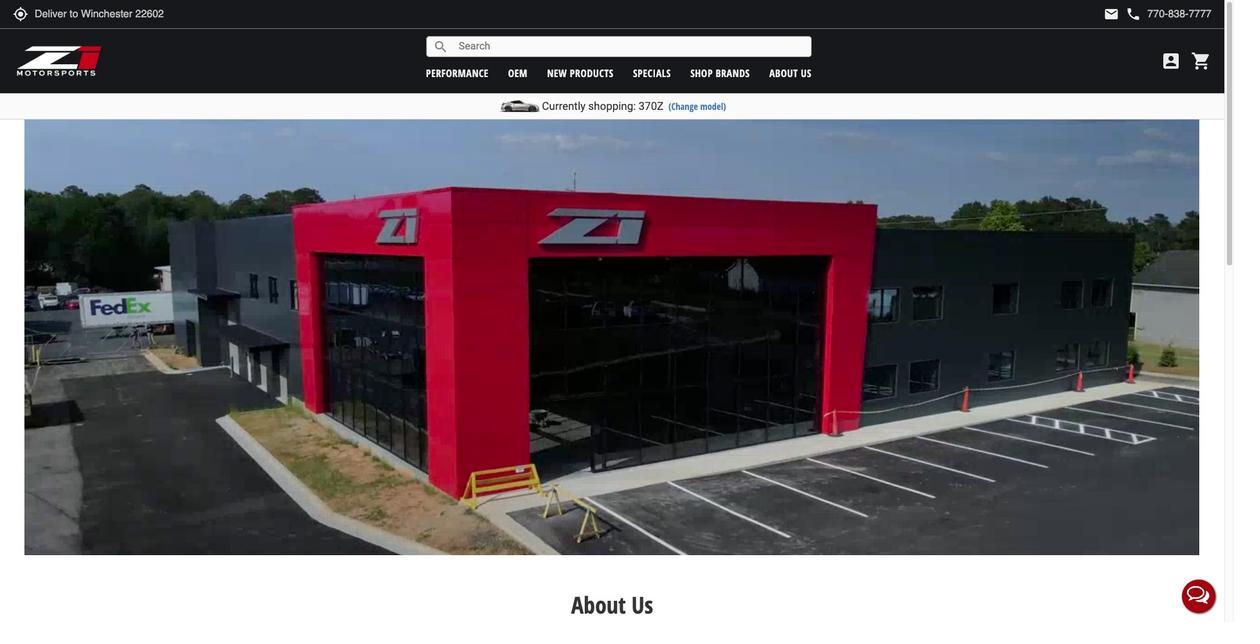 Task type: describe. For each thing, give the bounding box(es) containing it.
performance link
[[426, 66, 489, 80]]

0 vertical spatial about
[[770, 66, 798, 80]]

z1 motorsports logo image
[[16, 45, 103, 77]]

new products link
[[547, 66, 614, 80]]

Search search field
[[449, 37, 811, 57]]

shop
[[691, 66, 713, 80]]

model)
[[700, 100, 726, 113]]

370z
[[639, 100, 664, 113]]

my_location
[[13, 6, 28, 22]]

account_box link
[[1158, 51, 1185, 71]]

oem
[[508, 66, 528, 80]]

brands
[[716, 66, 750, 80]]

specials
[[633, 66, 671, 80]]

1 horizontal spatial about us
[[770, 66, 812, 80]]

mail phone
[[1104, 6, 1141, 22]]

account_box
[[1161, 51, 1182, 71]]

oem link
[[508, 66, 528, 80]]

currently
[[542, 100, 586, 113]]

mail
[[1104, 6, 1120, 22]]

1 horizontal spatial us
[[801, 66, 812, 80]]

(change
[[669, 100, 698, 113]]



Task type: vqa. For each thing, say whether or not it's contained in the screenshot.
top About Us
yes



Task type: locate. For each thing, give the bounding box(es) containing it.
1 horizontal spatial about
[[770, 66, 798, 80]]

mail link
[[1104, 6, 1120, 22]]

about us link
[[770, 66, 812, 80]]

shopping_cart
[[1191, 51, 1212, 71]]

1 vertical spatial us
[[632, 590, 653, 621]]

shopping:
[[588, 100, 636, 113]]

0 horizontal spatial us
[[632, 590, 653, 621]]

0 vertical spatial about us
[[770, 66, 812, 80]]

new
[[547, 66, 567, 80]]

phone
[[1126, 6, 1141, 22]]

performance
[[426, 66, 489, 80]]

0 horizontal spatial about us
[[571, 590, 653, 621]]

search
[[433, 39, 449, 54]]

shop brands
[[691, 66, 750, 80]]

about
[[770, 66, 798, 80], [571, 590, 626, 621]]

us
[[801, 66, 812, 80], [632, 590, 653, 621]]

(change model) link
[[669, 100, 726, 113]]

specials link
[[633, 66, 671, 80]]

products
[[570, 66, 614, 80]]

phone link
[[1126, 6, 1212, 22]]

0 horizontal spatial about
[[571, 590, 626, 621]]

0 vertical spatial us
[[801, 66, 812, 80]]

1 vertical spatial about us
[[571, 590, 653, 621]]

about us
[[770, 66, 812, 80], [571, 590, 653, 621]]

currently shopping: 370z (change model)
[[542, 100, 726, 113]]

shop brands link
[[691, 66, 750, 80]]

shopping_cart link
[[1188, 51, 1212, 71]]

new products
[[547, 66, 614, 80]]

1 vertical spatial about
[[571, 590, 626, 621]]



